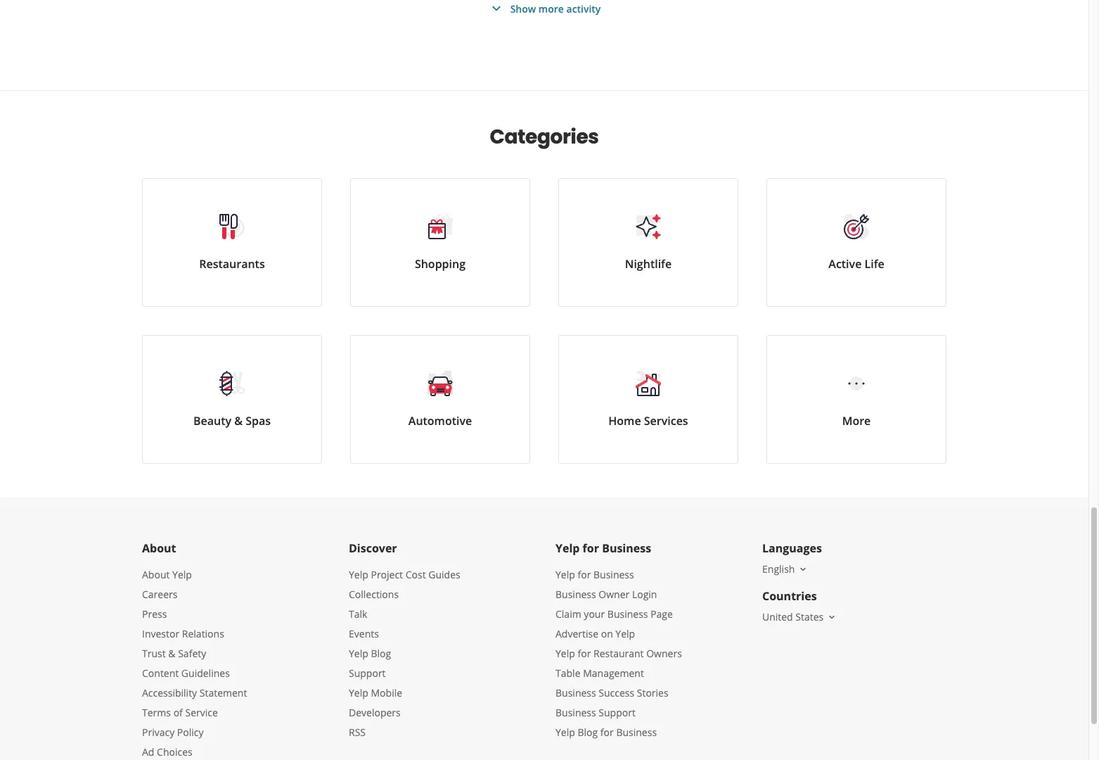Task type: locate. For each thing, give the bounding box(es) containing it.
support inside yelp project cost guides collections talk events yelp blog support yelp mobile developers rss
[[349, 666, 386, 680]]

support
[[349, 666, 386, 680], [599, 706, 636, 719]]

automotive link
[[350, 335, 531, 464]]

united
[[763, 610, 794, 623]]

active life link
[[767, 178, 947, 307]]

0 vertical spatial 16 chevron down v2 image
[[798, 564, 810, 575]]

yelp for business link
[[556, 568, 635, 581]]

shopping
[[415, 256, 466, 272]]

investor
[[142, 627, 180, 640]]

advertise on yelp link
[[556, 627, 636, 640]]

1 vertical spatial support
[[599, 706, 636, 719]]

owners
[[647, 647, 682, 660]]

&
[[234, 413, 243, 429], [168, 647, 176, 660]]

united states button
[[763, 610, 838, 623]]

1 vertical spatial &
[[168, 647, 176, 660]]

yelp up claim at bottom right
[[556, 568, 576, 581]]

& right the trust
[[168, 647, 176, 660]]

business down table
[[556, 686, 597, 699]]

yelp project cost guides link
[[349, 568, 461, 581]]

yelp down events
[[349, 647, 369, 660]]

page
[[651, 607, 673, 621]]

yelp
[[556, 540, 580, 556], [172, 568, 192, 581], [349, 568, 369, 581], [556, 568, 576, 581], [616, 627, 636, 640], [349, 647, 369, 660], [556, 647, 576, 660], [349, 686, 369, 699], [556, 726, 576, 739]]

claim your business page link
[[556, 607, 673, 621]]

press
[[142, 607, 167, 621]]

0 vertical spatial support
[[349, 666, 386, 680]]

blog inside yelp for business business owner login claim your business page advertise on yelp yelp for restaurant owners table management business success stories business support yelp blog for business
[[578, 726, 598, 739]]

investor relations link
[[142, 627, 224, 640]]

collections
[[349, 588, 399, 601]]

business up owner
[[594, 568, 635, 581]]

1 horizontal spatial &
[[234, 413, 243, 429]]

1 horizontal spatial 16 chevron down v2 image
[[827, 611, 838, 623]]

1 vertical spatial about
[[142, 568, 170, 581]]

yelp down business support link
[[556, 726, 576, 739]]

blog up support link
[[371, 647, 391, 660]]

yelp up table
[[556, 647, 576, 660]]

support down 'yelp blog' link
[[349, 666, 386, 680]]

categories
[[490, 123, 599, 151]]

developers link
[[349, 706, 401, 719]]

beauty & spas link
[[142, 335, 322, 464]]

yelp up careers link
[[172, 568, 192, 581]]

support link
[[349, 666, 386, 680]]

yelp blog for business link
[[556, 726, 657, 739]]

yelp up collections link
[[349, 568, 369, 581]]

business
[[602, 540, 652, 556], [594, 568, 635, 581], [556, 588, 597, 601], [608, 607, 648, 621], [556, 686, 597, 699], [556, 706, 597, 719], [617, 726, 657, 739]]

24 chevron down v2 image
[[488, 0, 505, 17]]

restaurants
[[199, 256, 265, 272]]

16 chevron down v2 image right states
[[827, 611, 838, 623]]

yelp up the yelp for business link
[[556, 540, 580, 556]]

restaurant
[[594, 647, 644, 660]]

business down stories
[[617, 726, 657, 739]]

yelp down support link
[[349, 686, 369, 699]]

united states
[[763, 610, 824, 623]]

& left spas
[[234, 413, 243, 429]]

success
[[599, 686, 635, 699]]

life
[[865, 256, 885, 272]]

events link
[[349, 627, 379, 640]]

yelp right on
[[616, 627, 636, 640]]

16 chevron down v2 image down languages
[[798, 564, 810, 575]]

terms
[[142, 706, 171, 719]]

1 horizontal spatial blog
[[578, 726, 598, 739]]

beauty & spas
[[193, 413, 271, 429]]

1 horizontal spatial support
[[599, 706, 636, 719]]

16 chevron down v2 image
[[798, 564, 810, 575], [827, 611, 838, 623]]

1 about from the top
[[142, 540, 176, 556]]

advertise
[[556, 627, 599, 640]]

about up careers link
[[142, 568, 170, 581]]

1 vertical spatial blog
[[578, 726, 598, 739]]

support down success
[[599, 706, 636, 719]]

business support link
[[556, 706, 636, 719]]

talk link
[[349, 607, 368, 621]]

events
[[349, 627, 379, 640]]

blog down business support link
[[578, 726, 598, 739]]

rss
[[349, 726, 366, 739]]

business up the yelp for business link
[[602, 540, 652, 556]]

yelp mobile link
[[349, 686, 403, 699]]

0 horizontal spatial &
[[168, 647, 176, 660]]

privacy policy link
[[142, 726, 204, 739]]

0 horizontal spatial 16 chevron down v2 image
[[798, 564, 810, 575]]

for
[[583, 540, 600, 556], [578, 568, 591, 581], [578, 647, 591, 660], [601, 726, 614, 739]]

0 vertical spatial &
[[234, 413, 243, 429]]

discover
[[349, 540, 397, 556]]

0 horizontal spatial blog
[[371, 647, 391, 660]]

home services
[[609, 413, 689, 429]]

collections link
[[349, 588, 399, 601]]

blog
[[371, 647, 391, 660], [578, 726, 598, 739]]

16 chevron down v2 image for countries
[[827, 611, 838, 623]]

your
[[584, 607, 605, 621]]

about
[[142, 540, 176, 556], [142, 568, 170, 581]]

english button
[[763, 562, 810, 576]]

0 vertical spatial blog
[[371, 647, 391, 660]]

services
[[644, 413, 689, 429]]

about up 'about yelp' link
[[142, 540, 176, 556]]

& inside 'link'
[[234, 413, 243, 429]]

16 chevron down v2 image inside united states 'dropdown button'
[[827, 611, 838, 623]]

service
[[185, 706, 218, 719]]

0 vertical spatial about
[[142, 540, 176, 556]]

support inside yelp for business business owner login claim your business page advertise on yelp yelp for restaurant owners table management business success stories business support yelp blog for business
[[599, 706, 636, 719]]

careers link
[[142, 588, 178, 601]]

active life
[[829, 256, 885, 272]]

show more activity button
[[488, 0, 601, 17]]

1 vertical spatial 16 chevron down v2 image
[[827, 611, 838, 623]]

about inside about yelp careers press investor relations trust & safety content guidelines accessibility statement terms of service privacy policy ad choices
[[142, 568, 170, 581]]

project
[[371, 568, 403, 581]]

relations
[[182, 627, 224, 640]]

of
[[174, 706, 183, 719]]

rss link
[[349, 726, 366, 739]]

0 horizontal spatial support
[[349, 666, 386, 680]]

safety
[[178, 647, 206, 660]]

2 about from the top
[[142, 568, 170, 581]]

privacy
[[142, 726, 175, 739]]

automotive
[[409, 413, 472, 429]]

16 chevron down v2 image inside english dropdown button
[[798, 564, 810, 575]]



Task type: describe. For each thing, give the bounding box(es) containing it.
home
[[609, 413, 642, 429]]

careers
[[142, 588, 178, 601]]

ad
[[142, 745, 154, 759]]

for up the yelp for business link
[[583, 540, 600, 556]]

stories
[[637, 686, 669, 699]]

home services link
[[559, 335, 739, 464]]

statement
[[200, 686, 247, 699]]

table management link
[[556, 666, 645, 680]]

shopping link
[[350, 178, 531, 307]]

business up claim at bottom right
[[556, 588, 597, 601]]

guides
[[429, 568, 461, 581]]

for up business owner login link
[[578, 568, 591, 581]]

press link
[[142, 607, 167, 621]]

about yelp careers press investor relations trust & safety content guidelines accessibility statement terms of service privacy policy ad choices
[[142, 568, 247, 759]]

about for about
[[142, 540, 176, 556]]

policy
[[177, 726, 204, 739]]

yelp for business business owner login claim your business page advertise on yelp yelp for restaurant owners table management business success stories business support yelp blog for business
[[556, 568, 682, 739]]

more
[[539, 2, 564, 15]]

talk
[[349, 607, 368, 621]]

activity
[[567, 2, 601, 15]]

nightlife
[[626, 256, 672, 272]]

show
[[511, 2, 536, 15]]

yelp project cost guides collections talk events yelp blog support yelp mobile developers rss
[[349, 568, 461, 739]]

countries
[[763, 588, 817, 604]]

guidelines
[[181, 666, 230, 680]]

spas
[[246, 413, 271, 429]]

active
[[829, 256, 862, 272]]

yelp inside about yelp careers press investor relations trust & safety content guidelines accessibility statement terms of service privacy policy ad choices
[[172, 568, 192, 581]]

show more activity
[[511, 2, 601, 15]]

content
[[142, 666, 179, 680]]

mobile
[[371, 686, 403, 699]]

for down business support link
[[601, 726, 614, 739]]

category navigation section navigation
[[128, 91, 961, 498]]

claim
[[556, 607, 582, 621]]

16 chevron down v2 image for languages
[[798, 564, 810, 575]]

more
[[843, 413, 871, 429]]

nightlife link
[[559, 178, 739, 307]]

more link
[[767, 335, 947, 464]]

for down 'advertise'
[[578, 647, 591, 660]]

choices
[[157, 745, 193, 759]]

yelp for restaurant owners link
[[556, 647, 682, 660]]

about for about yelp careers press investor relations trust & safety content guidelines accessibility statement terms of service privacy policy ad choices
[[142, 568, 170, 581]]

states
[[796, 610, 824, 623]]

& inside about yelp careers press investor relations trust & safety content guidelines accessibility statement terms of service privacy policy ad choices
[[168, 647, 176, 660]]

developers
[[349, 706, 401, 719]]

languages
[[763, 540, 823, 556]]

terms of service link
[[142, 706, 218, 719]]

management
[[583, 666, 645, 680]]

on
[[601, 627, 613, 640]]

yelp blog link
[[349, 647, 391, 660]]

owner
[[599, 588, 630, 601]]

table
[[556, 666, 581, 680]]

about yelp link
[[142, 568, 192, 581]]

accessibility statement link
[[142, 686, 247, 699]]

business success stories link
[[556, 686, 669, 699]]

content guidelines link
[[142, 666, 230, 680]]

business up yelp blog for business link
[[556, 706, 597, 719]]

business owner login link
[[556, 588, 658, 601]]

ad choices link
[[142, 745, 193, 759]]

business down owner
[[608, 607, 648, 621]]

beauty
[[193, 413, 232, 429]]

login
[[633, 588, 658, 601]]

yelp for business
[[556, 540, 652, 556]]

english
[[763, 562, 795, 576]]

trust & safety link
[[142, 647, 206, 660]]

accessibility
[[142, 686, 197, 699]]

blog inside yelp project cost guides collections talk events yelp blog support yelp mobile developers rss
[[371, 647, 391, 660]]

trust
[[142, 647, 166, 660]]

restaurants link
[[142, 178, 322, 307]]

cost
[[406, 568, 426, 581]]



Task type: vqa. For each thing, say whether or not it's contained in the screenshot.
About's About
yes



